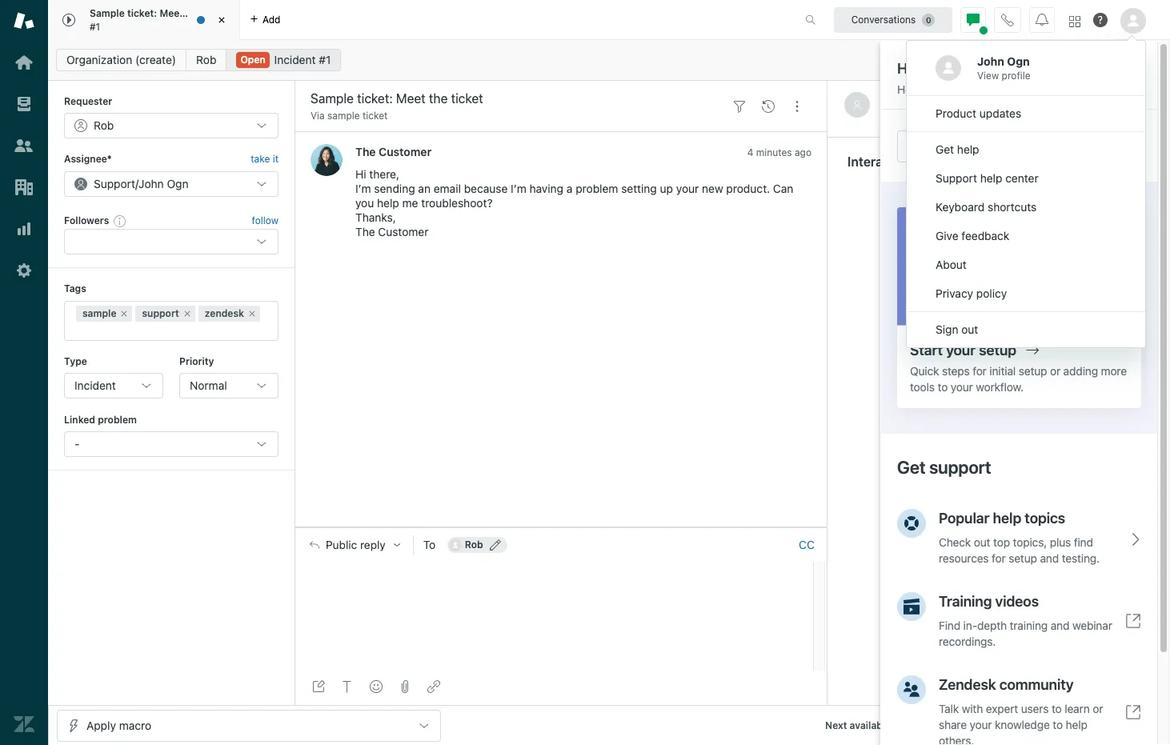 Task type: vqa. For each thing, say whether or not it's contained in the screenshot.
Remove image associated with sample
yes



Task type: describe. For each thing, give the bounding box(es) containing it.
button displays agent's chat status as online. image
[[967, 13, 980, 26]]

open inside secondary element
[[241, 54, 266, 66]]

a
[[567, 182, 573, 196]]

meet
[[160, 7, 183, 19]]

4 minutes ago text field
[[748, 147, 812, 159]]

product updates menu item
[[907, 99, 1146, 128]]

admin image
[[14, 260, 34, 281]]

user image
[[853, 100, 862, 110]]

skip
[[962, 719, 984, 732]]

linked problem
[[64, 414, 137, 426]]

public
[[326, 539, 357, 552]]

via
[[311, 110, 325, 122]]

add link (cmd k) image
[[428, 681, 440, 693]]

views image
[[14, 94, 34, 114]]

insert emojis image
[[370, 681, 383, 693]]

setting
[[622, 182, 657, 196]]

give feedback
[[936, 229, 1010, 243]]

available
[[850, 719, 892, 731]]

remove image
[[247, 309, 257, 318]]

type
[[64, 355, 87, 367]]

sample ticket: meet the ticket #1
[[90, 7, 231, 32]]

interactions
[[848, 154, 920, 169]]

ticket for next available ticket
[[894, 719, 921, 731]]

an
[[418, 182, 431, 196]]

shortcuts
[[988, 200, 1037, 214]]

2 vertical spatial avatar image
[[311, 144, 343, 176]]

privacy
[[936, 287, 974, 300]]

priority
[[179, 355, 214, 367]]

as
[[1064, 719, 1075, 732]]

rob inside requester element
[[94, 119, 114, 132]]

normal
[[190, 379, 227, 392]]

linked
[[64, 414, 95, 426]]

#1 inside secondary element
[[319, 53, 331, 66]]

via sample ticket
[[311, 110, 388, 122]]

ogn inside "john ogn view profile"
[[1008, 54, 1030, 68]]

thanks,
[[356, 211, 396, 225]]

keyboard shortcuts
[[936, 200, 1037, 214]]

out
[[962, 323, 979, 336]]

Subject field
[[307, 89, 722, 108]]

take it
[[251, 153, 279, 165]]

0 horizontal spatial problem
[[98, 414, 137, 426]]

rob right user image
[[880, 98, 904, 112]]

keyboard shortcuts menu item
[[907, 193, 1146, 222]]

submit
[[1024, 719, 1061, 732]]

apps image
[[1145, 164, 1158, 177]]

john inside assignee* "element"
[[139, 177, 164, 190]]

conversations
[[852, 13, 916, 25]]

help for support
[[981, 171, 1003, 185]]

format text image
[[341, 681, 354, 693]]

help inside the hi there, i'm sending an email because i'm having a problem setting up your new product. can you help me troubleshoot? thanks, the customer
[[377, 196, 399, 210]]

product.
[[727, 182, 770, 196]]

organization (create) button
[[56, 49, 187, 71]]

customer context image
[[1145, 94, 1158, 106]]

-
[[74, 437, 80, 451]]

keyboard
[[936, 200, 985, 214]]

support
[[142, 307, 179, 319]]

ticket inside sample ticket: meet the ticket #1
[[204, 7, 231, 19]]

rob link
[[186, 49, 227, 71]]

updates
[[980, 106, 1022, 120]]

incident for incident #1
[[274, 53, 316, 66]]

up
[[660, 182, 673, 196]]

next available ticket button
[[818, 710, 941, 742]]

get help
[[936, 143, 980, 156]]

public reply button
[[295, 528, 413, 562]]

add attachment image
[[399, 681, 412, 693]]

1 horizontal spatial open
[[1078, 719, 1107, 732]]

policy
[[977, 287, 1007, 300]]

zendesk
[[205, 307, 244, 319]]

minutes
[[756, 147, 792, 159]]

next
[[826, 719, 847, 731]]

incident #1
[[274, 53, 331, 66]]

center
[[1006, 171, 1039, 185]]

1 i'm from the left
[[356, 182, 371, 196]]

skip button
[[947, 710, 998, 742]]

troubleshoot?
[[421, 196, 493, 210]]

remove image for sample
[[120, 309, 129, 318]]

take
[[251, 153, 270, 165]]

remove image for support
[[182, 309, 192, 318]]

apply
[[86, 719, 116, 732]]

cc
[[799, 538, 815, 552]]

can
[[773, 182, 794, 196]]

4
[[748, 147, 754, 159]]

organization
[[66, 53, 132, 66]]

(create)
[[135, 53, 176, 66]]

tab containing sample ticket: meet the ticket
[[48, 0, 240, 40]]

you
[[356, 196, 374, 210]]

ticket for via sample ticket
[[363, 110, 388, 122]]

rob right thompson@gmail.com image
[[465, 539, 483, 551]]

add button
[[240, 0, 290, 39]]

assignee*
[[64, 153, 112, 165]]

customer inside the hi there, i'm sending an email because i'm having a problem setting up your new product. can you help me troubleshoot? thanks, the customer
[[378, 225, 429, 239]]

sign out menu item
[[907, 315, 1146, 344]]

sending
[[374, 182, 415, 196]]

take it button
[[251, 152, 279, 168]]

apply macro
[[86, 719, 151, 732]]

tabs tab list
[[48, 0, 789, 40]]

info on adding followers image
[[114, 215, 127, 227]]

get help image
[[1094, 13, 1108, 27]]

public reply
[[326, 539, 386, 552]]

sign out
[[936, 323, 979, 336]]

add
[[263, 13, 281, 25]]

ogn inside assignee* "element"
[[167, 177, 189, 190]]

tags
[[64, 283, 86, 295]]

john ogn view profile
[[978, 54, 1031, 82]]

customers image
[[14, 135, 34, 156]]

organization (create)
[[66, 53, 176, 66]]

support for support / john ogn
[[94, 177, 135, 190]]

1 vertical spatial avatar image
[[936, 55, 962, 81]]

problem inside the hi there, i'm sending an email because i'm having a problem setting up your new product. can you help me troubleshoot? thanks, the customer
[[576, 182, 618, 196]]



Task type: locate. For each thing, give the bounding box(es) containing it.
get
[[936, 143, 955, 156]]

open
[[241, 54, 266, 66], [1078, 719, 1107, 732]]

1 vertical spatial #1
[[319, 53, 331, 66]]

help down sending
[[377, 196, 399, 210]]

help inside get help menu item
[[958, 143, 980, 156]]

product
[[936, 106, 977, 120]]

give
[[936, 229, 959, 243]]

followers
[[64, 214, 109, 226]]

4 minutes ago
[[748, 147, 812, 159]]

email
[[434, 182, 461, 196]]

edit user image
[[490, 540, 501, 551]]

1 vertical spatial sample
[[82, 307, 116, 319]]

open right as
[[1078, 719, 1107, 732]]

john down requester element
[[139, 177, 164, 190]]

1 horizontal spatial support
[[936, 171, 978, 185]]

1 vertical spatial john
[[139, 177, 164, 190]]

support help center menu item
[[907, 164, 1146, 193]]

2 horizontal spatial avatar image
[[1121, 8, 1147, 34]]

0 horizontal spatial sample
[[82, 307, 116, 319]]

rob down close icon
[[196, 53, 217, 66]]

ticket inside dropdown button
[[894, 719, 921, 731]]

ticket
[[204, 7, 231, 19], [363, 110, 388, 122], [894, 719, 921, 731]]

incident inside secondary element
[[274, 53, 316, 66]]

avatar image
[[1121, 8, 1147, 34], [936, 55, 962, 81], [311, 144, 343, 176]]

0 vertical spatial open
[[241, 54, 266, 66]]

0 vertical spatial the
[[356, 145, 376, 159]]

incident down type on the left of page
[[74, 379, 116, 392]]

zendesk products image
[[1070, 16, 1081, 27]]

incident down add
[[274, 53, 316, 66]]

0 vertical spatial ogn
[[1008, 54, 1030, 68]]

0 horizontal spatial incident
[[74, 379, 116, 392]]

1 horizontal spatial i'm
[[511, 182, 527, 196]]

john inside "john ogn view profile"
[[978, 54, 1005, 68]]

support down 'get help'
[[936, 171, 978, 185]]

customer
[[379, 145, 432, 159], [378, 225, 429, 239]]

0 horizontal spatial i'm
[[356, 182, 371, 196]]

1 horizontal spatial remove image
[[182, 309, 192, 318]]

0 vertical spatial ticket
[[204, 7, 231, 19]]

support / john ogn
[[94, 177, 189, 190]]

rob inside secondary element
[[196, 53, 217, 66]]

0 horizontal spatial support
[[94, 177, 135, 190]]

0 vertical spatial #1
[[90, 20, 100, 32]]

it
[[273, 153, 279, 165]]

reporting image
[[14, 219, 34, 239]]

#1 inside sample ticket: meet the ticket #1
[[90, 20, 100, 32]]

sample down 'tags'
[[82, 307, 116, 319]]

1 remove image from the left
[[120, 309, 129, 318]]

privacy policy menu item
[[907, 279, 1146, 308]]

avatar image left view
[[936, 55, 962, 81]]

ogn up profile
[[1008, 54, 1030, 68]]

0 vertical spatial avatar image
[[1121, 8, 1147, 34]]

0 horizontal spatial open
[[241, 54, 266, 66]]

remove image right support
[[182, 309, 192, 318]]

draft mode image
[[312, 681, 325, 693]]

next available ticket
[[826, 719, 921, 731]]

profile
[[1002, 70, 1031, 82]]

ticket actions image
[[791, 100, 804, 113]]

having
[[530, 182, 564, 196]]

1 horizontal spatial sample
[[328, 110, 360, 122]]

thompson@gmail.com image
[[449, 539, 462, 552]]

2 i'm from the left
[[511, 182, 527, 196]]

organizations image
[[14, 177, 34, 198]]

menu containing john ogn
[[906, 40, 1147, 348]]

2 the from the top
[[356, 225, 375, 239]]

#1 up via
[[319, 53, 331, 66]]

followers element
[[64, 229, 279, 255]]

problem right "a" in the top left of the page
[[576, 182, 618, 196]]

filter image
[[733, 100, 746, 113]]

remove image left support
[[120, 309, 129, 318]]

open down add popup button
[[241, 54, 266, 66]]

your
[[676, 182, 699, 196]]

feedback
[[962, 229, 1010, 243]]

0 vertical spatial customer
[[379, 145, 432, 159]]

there,
[[369, 168, 400, 181]]

give feedback menu item
[[907, 222, 1146, 251]]

incident button
[[64, 373, 163, 399]]

ogn
[[1008, 54, 1030, 68], [167, 177, 189, 190]]

me
[[402, 196, 418, 210]]

about menu item
[[907, 251, 1146, 279]]

1 horizontal spatial avatar image
[[936, 55, 962, 81]]

i'm left having
[[511, 182, 527, 196]]

the down thanks,
[[356, 225, 375, 239]]

0 vertical spatial incident
[[274, 53, 316, 66]]

new
[[702, 182, 724, 196]]

help up keyboard shortcuts
[[981, 171, 1003, 185]]

0 horizontal spatial ticket
[[204, 7, 231, 19]]

support down assignee*
[[94, 177, 135, 190]]

cc button
[[799, 538, 815, 552]]

0 horizontal spatial help
[[377, 196, 399, 210]]

the
[[356, 145, 376, 159], [356, 225, 375, 239]]

zendesk image
[[14, 714, 34, 735]]

0 horizontal spatial #1
[[90, 20, 100, 32]]

support for support help center
[[936, 171, 978, 185]]

0 vertical spatial help
[[958, 143, 980, 156]]

linked problem element
[[64, 432, 279, 457]]

the inside the hi there, i'm sending an email because i'm having a problem setting up your new product. can you help me troubleshoot? thanks, the customer
[[356, 225, 375, 239]]

i'm
[[356, 182, 371, 196], [511, 182, 527, 196]]

1 horizontal spatial john
[[978, 54, 1005, 68]]

avatar image left hi
[[311, 144, 343, 176]]

customer up there,
[[379, 145, 432, 159]]

rob down requester in the top left of the page
[[94, 119, 114, 132]]

#1
[[90, 20, 100, 32], [319, 53, 331, 66]]

2 horizontal spatial help
[[981, 171, 1003, 185]]

1 vertical spatial open
[[1078, 719, 1107, 732]]

secondary element
[[48, 44, 1171, 76]]

2 remove image from the left
[[182, 309, 192, 318]]

1 horizontal spatial help
[[958, 143, 980, 156]]

because
[[464, 182, 508, 196]]

problem
[[576, 182, 618, 196], [98, 414, 137, 426]]

sample
[[90, 7, 125, 19]]

ago
[[795, 147, 812, 159]]

0 horizontal spatial ogn
[[167, 177, 189, 190]]

1 horizontal spatial problem
[[576, 182, 618, 196]]

follow button
[[252, 214, 279, 228]]

0 horizontal spatial john
[[139, 177, 164, 190]]

get started image
[[14, 52, 34, 73]]

ogn right "/"
[[167, 177, 189, 190]]

problem down incident popup button
[[98, 414, 137, 426]]

the up hi
[[356, 145, 376, 159]]

0 vertical spatial problem
[[576, 182, 618, 196]]

to
[[423, 538, 436, 552]]

2 horizontal spatial ticket
[[894, 719, 921, 731]]

ticket right the
[[204, 7, 231, 19]]

conversations button
[[834, 7, 953, 32]]

zendesk support image
[[14, 10, 34, 31]]

Public reply composer text field
[[303, 562, 809, 596]]

avatar image right get help image at the top of the page
[[1121, 8, 1147, 34]]

john
[[978, 54, 1005, 68], [139, 177, 164, 190]]

view
[[978, 70, 999, 82]]

#1 down sample
[[90, 20, 100, 32]]

assignee* element
[[64, 171, 279, 197]]

1 vertical spatial the
[[356, 225, 375, 239]]

1 vertical spatial ticket
[[363, 110, 388, 122]]

requester
[[64, 95, 112, 107]]

get help menu item
[[907, 135, 1146, 164]]

submit as open
[[1024, 719, 1107, 732]]

the customer
[[356, 145, 432, 159]]

product updates
[[936, 106, 1022, 120]]

sample right via
[[328, 110, 360, 122]]

1 horizontal spatial ogn
[[1008, 54, 1030, 68]]

ticket up the customer
[[363, 110, 388, 122]]

customer down me
[[378, 225, 429, 239]]

1 horizontal spatial ticket
[[363, 110, 388, 122]]

1 vertical spatial ogn
[[167, 177, 189, 190]]

support inside menu item
[[936, 171, 978, 185]]

i'm up you
[[356, 182, 371, 196]]

incident for incident
[[74, 379, 116, 392]]

0 horizontal spatial avatar image
[[311, 144, 343, 176]]

rob
[[196, 53, 217, 66], [880, 98, 904, 112], [94, 119, 114, 132], [465, 539, 483, 551]]

2 vertical spatial ticket
[[894, 719, 921, 731]]

notifications image
[[1036, 13, 1049, 26]]

support inside assignee* "element"
[[94, 177, 135, 190]]

ticket right available
[[894, 719, 921, 731]]

follow
[[252, 215, 279, 227]]

requester element
[[64, 113, 279, 139]]

1 vertical spatial help
[[981, 171, 1003, 185]]

ticket:
[[127, 7, 157, 19]]

0 vertical spatial john
[[978, 54, 1005, 68]]

incident
[[274, 53, 316, 66], [74, 379, 116, 392]]

1 the from the top
[[356, 145, 376, 159]]

menu
[[906, 40, 1147, 348]]

close image
[[214, 12, 230, 28]]

hide composer image
[[555, 521, 568, 534]]

the customer link
[[356, 145, 432, 159]]

sign
[[936, 323, 959, 336]]

incident inside popup button
[[74, 379, 116, 392]]

macro
[[119, 719, 151, 732]]

0 horizontal spatial remove image
[[120, 309, 129, 318]]

1 vertical spatial problem
[[98, 414, 137, 426]]

privacy policy
[[936, 287, 1007, 300]]

0 vertical spatial sample
[[328, 110, 360, 122]]

reply
[[360, 539, 386, 552]]

main element
[[0, 0, 48, 745]]

remove image
[[120, 309, 129, 318], [182, 309, 192, 318]]

2 vertical spatial help
[[377, 196, 399, 210]]

events image
[[762, 100, 775, 113]]

1 horizontal spatial incident
[[274, 53, 316, 66]]

normal button
[[179, 373, 279, 399]]

help for get
[[958, 143, 980, 156]]

support
[[936, 171, 978, 185], [94, 177, 135, 190]]

help right get
[[958, 143, 980, 156]]

1 vertical spatial customer
[[378, 225, 429, 239]]

1 horizontal spatial #1
[[319, 53, 331, 66]]

user image
[[854, 101, 861, 109]]

tab
[[48, 0, 240, 40]]

support help center
[[936, 171, 1039, 185]]

hi
[[356, 168, 366, 181]]

1 vertical spatial incident
[[74, 379, 116, 392]]

about
[[936, 258, 967, 271]]

john up view
[[978, 54, 1005, 68]]

the
[[186, 7, 201, 19]]

help inside support help center menu item
[[981, 171, 1003, 185]]

hi there, i'm sending an email because i'm having a problem setting up your new product. can you help me troubleshoot? thanks, the customer
[[356, 168, 794, 239]]



